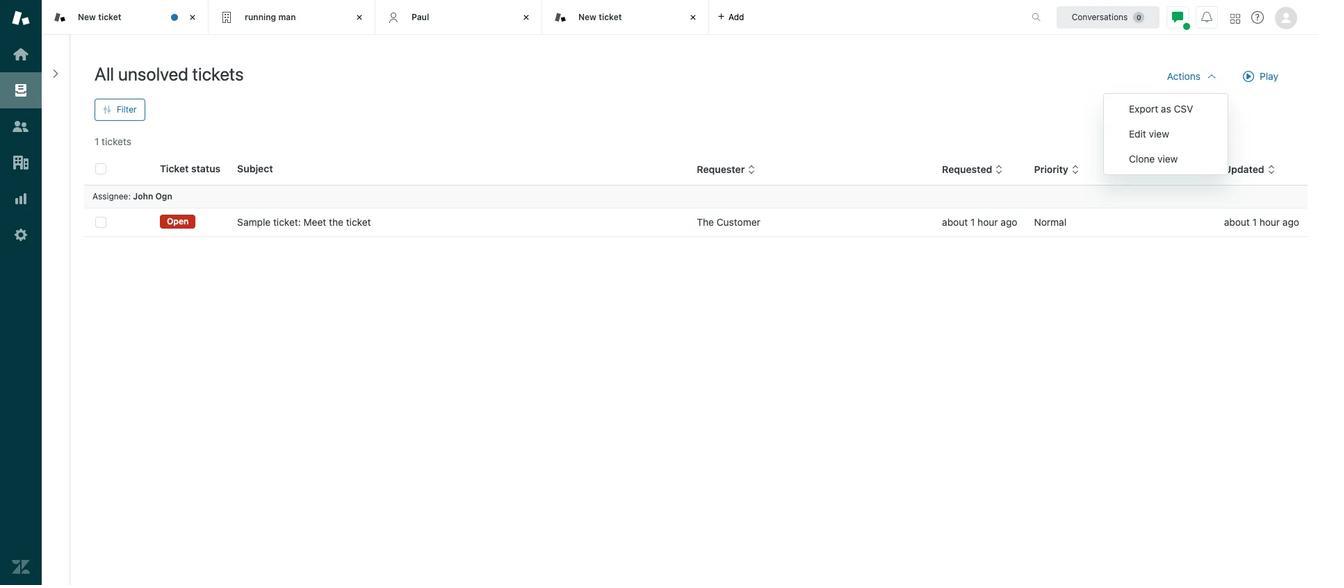 Task type: describe. For each thing, give the bounding box(es) containing it.
new ticket for 1st 'new ticket' tab from the right
[[578, 12, 622, 22]]

1 horizontal spatial 1
[[970, 216, 975, 228]]

clone view menu item
[[1104, 147, 1228, 172]]

row containing sample ticket: meet the ticket
[[84, 208, 1308, 237]]

customers image
[[12, 117, 30, 136]]

1 horizontal spatial tickets
[[192, 63, 244, 84]]

ticket for 1st 'new ticket' tab from the right
[[599, 12, 622, 22]]

2 horizontal spatial 1
[[1252, 216, 1257, 228]]

notifications image
[[1201, 11, 1212, 23]]

running man tab
[[209, 0, 375, 35]]

edit view
[[1129, 128, 1169, 140]]

button displays agent's chat status as online. image
[[1172, 11, 1183, 23]]

close image for paul
[[519, 10, 533, 24]]

all
[[95, 63, 114, 84]]

subject
[[237, 163, 273, 174]]

1 about 1 hour ago from the left
[[942, 216, 1017, 228]]

export as csv menu item
[[1104, 97, 1228, 122]]

main element
[[0, 0, 42, 585]]

add button
[[709, 0, 753, 34]]

get help image
[[1251, 11, 1264, 24]]

export
[[1129, 103, 1158, 115]]

meet
[[304, 216, 326, 228]]

zendesk support image
[[12, 9, 30, 27]]

close image for running man
[[352, 10, 366, 24]]

john
[[133, 191, 153, 202]]

2 ago from the left
[[1283, 216, 1299, 228]]

0 horizontal spatial 1
[[95, 136, 99, 147]]

1 horizontal spatial ticket
[[346, 216, 371, 228]]

ticket status
[[160, 163, 220, 174]]

0 horizontal spatial tickets
[[102, 136, 131, 147]]

play
[[1260, 70, 1278, 82]]

1 tickets
[[95, 136, 131, 147]]

view for clone view
[[1157, 153, 1178, 165]]

1 new ticket tab from the left
[[42, 0, 209, 35]]

paul
[[412, 12, 429, 22]]

organizations image
[[12, 154, 30, 172]]

conversations
[[1072, 11, 1128, 22]]

get started image
[[12, 45, 30, 63]]

2 new from the left
[[578, 12, 596, 22]]

assignee: john ogn
[[92, 191, 172, 202]]

2 close image from the left
[[686, 10, 700, 24]]

requester button
[[697, 163, 756, 176]]

ticket:
[[273, 216, 301, 228]]

add
[[729, 11, 744, 22]]

view for edit view
[[1149, 128, 1169, 140]]

zendesk image
[[12, 558, 30, 576]]

export as csv
[[1129, 103, 1193, 115]]

updated button
[[1224, 163, 1275, 176]]

priority
[[1034, 163, 1068, 175]]



Task type: vqa. For each thing, say whether or not it's contained in the screenshot.
domains
no



Task type: locate. For each thing, give the bounding box(es) containing it.
play button
[[1231, 63, 1290, 90]]

customer
[[717, 216, 760, 228]]

0 horizontal spatial hour
[[978, 216, 998, 228]]

2 about 1 hour ago from the left
[[1224, 216, 1299, 228]]

the
[[697, 216, 714, 228]]

close image inside paul tab
[[519, 10, 533, 24]]

1 vertical spatial tickets
[[102, 136, 131, 147]]

the
[[329, 216, 343, 228]]

about down updated
[[1224, 216, 1250, 228]]

hour down updated button
[[1259, 216, 1280, 228]]

0 horizontal spatial close image
[[186, 10, 200, 24]]

1 horizontal spatial new
[[578, 12, 596, 22]]

conversations button
[[1057, 6, 1160, 28]]

1 horizontal spatial new ticket tab
[[542, 0, 709, 35]]

close image
[[352, 10, 366, 24], [519, 10, 533, 24]]

0 horizontal spatial ago
[[1001, 216, 1017, 228]]

zendesk products image
[[1230, 14, 1240, 23]]

1
[[95, 136, 99, 147], [970, 216, 975, 228], [1252, 216, 1257, 228]]

new ticket for 1st 'new ticket' tab from the left
[[78, 12, 121, 22]]

priority button
[[1034, 163, 1080, 176]]

1 about from the left
[[942, 216, 968, 228]]

hour down requested button
[[978, 216, 998, 228]]

0 vertical spatial tickets
[[192, 63, 244, 84]]

1 horizontal spatial about 1 hour ago
[[1224, 216, 1299, 228]]

paul tab
[[375, 0, 542, 35]]

about 1 hour ago down updated button
[[1224, 216, 1299, 228]]

about down requested
[[942, 216, 968, 228]]

expand views pane image
[[50, 68, 61, 79]]

man
[[278, 12, 296, 22]]

about
[[942, 216, 968, 228], [1224, 216, 1250, 228]]

normal
[[1034, 216, 1066, 228]]

1 horizontal spatial ago
[[1283, 216, 1299, 228]]

edit view menu item
[[1104, 122, 1228, 147]]

ago
[[1001, 216, 1017, 228], [1283, 216, 1299, 228]]

new ticket
[[78, 12, 121, 22], [578, 12, 622, 22]]

admin image
[[12, 226, 30, 244]]

0 horizontal spatial new
[[78, 12, 96, 22]]

sample
[[237, 216, 271, 228]]

the customer
[[697, 216, 760, 228]]

1 close image from the left
[[352, 10, 366, 24]]

2 new ticket tab from the left
[[542, 0, 709, 35]]

close image inside running man tab
[[352, 10, 366, 24]]

filter
[[117, 104, 137, 115]]

0 horizontal spatial about
[[942, 216, 968, 228]]

1 new ticket from the left
[[78, 12, 121, 22]]

1 horizontal spatial new ticket
[[578, 12, 622, 22]]

reporting image
[[12, 190, 30, 208]]

view right edit
[[1149, 128, 1169, 140]]

tickets
[[192, 63, 244, 84], [102, 136, 131, 147]]

2 hour from the left
[[1259, 216, 1280, 228]]

as
[[1161, 103, 1171, 115]]

2 horizontal spatial ticket
[[599, 12, 622, 22]]

0 horizontal spatial ticket
[[98, 12, 121, 22]]

requested button
[[942, 163, 1003, 176]]

1 ago from the left
[[1001, 216, 1017, 228]]

0 horizontal spatial new ticket tab
[[42, 0, 209, 35]]

edit
[[1129, 128, 1146, 140]]

1 down requested button
[[970, 216, 975, 228]]

close image
[[186, 10, 200, 24], [686, 10, 700, 24]]

hour
[[978, 216, 998, 228], [1259, 216, 1280, 228]]

ticket
[[160, 163, 189, 174]]

menu
[[1103, 93, 1228, 175]]

1 horizontal spatial hour
[[1259, 216, 1280, 228]]

1 hour from the left
[[978, 216, 998, 228]]

actions
[[1167, 70, 1201, 82]]

1 down updated button
[[1252, 216, 1257, 228]]

status
[[191, 163, 220, 174]]

open
[[167, 216, 189, 227]]

all unsolved tickets
[[95, 63, 244, 84]]

clone view
[[1129, 153, 1178, 165]]

0 vertical spatial view
[[1149, 128, 1169, 140]]

2 close image from the left
[[519, 10, 533, 24]]

1 close image from the left
[[186, 10, 200, 24]]

requested
[[942, 163, 992, 175]]

0 horizontal spatial close image
[[352, 10, 366, 24]]

menu containing export as csv
[[1103, 93, 1228, 175]]

clone
[[1129, 153, 1155, 165]]

0 horizontal spatial new ticket
[[78, 12, 121, 22]]

1 horizontal spatial close image
[[519, 10, 533, 24]]

tickets down filter button
[[102, 136, 131, 147]]

2 about from the left
[[1224, 216, 1250, 228]]

ticket for 1st 'new ticket' tab from the left
[[98, 12, 121, 22]]

row
[[84, 208, 1308, 237]]

close image up all unsolved tickets
[[186, 10, 200, 24]]

1 new from the left
[[78, 12, 96, 22]]

tabs tab list
[[42, 0, 1017, 35]]

about 1 hour ago down requested button
[[942, 216, 1017, 228]]

actions button
[[1156, 63, 1228, 90]]

updated
[[1224, 163, 1264, 175]]

requester
[[697, 163, 745, 175]]

unsolved
[[118, 63, 188, 84]]

tickets right unsolved
[[192, 63, 244, 84]]

sample ticket: meet the ticket link
[[237, 216, 371, 229]]

1 down filter button
[[95, 136, 99, 147]]

about 1 hour ago
[[942, 216, 1017, 228], [1224, 216, 1299, 228]]

views image
[[12, 81, 30, 99]]

running man
[[245, 12, 296, 22]]

ogn
[[155, 191, 172, 202]]

1 horizontal spatial about
[[1224, 216, 1250, 228]]

filter button
[[95, 99, 145, 121]]

close image left add popup button
[[686, 10, 700, 24]]

sample ticket: meet the ticket
[[237, 216, 371, 228]]

assignee:
[[92, 191, 131, 202]]

1 horizontal spatial close image
[[686, 10, 700, 24]]

csv
[[1174, 103, 1193, 115]]

ticket
[[98, 12, 121, 22], [599, 12, 622, 22], [346, 216, 371, 228]]

new
[[78, 12, 96, 22], [578, 12, 596, 22]]

view down the "edit view" menu item
[[1157, 153, 1178, 165]]

new ticket tab
[[42, 0, 209, 35], [542, 0, 709, 35]]

1 vertical spatial view
[[1157, 153, 1178, 165]]

view
[[1149, 128, 1169, 140], [1157, 153, 1178, 165]]

running
[[245, 12, 276, 22]]

2 new ticket from the left
[[578, 12, 622, 22]]

0 horizontal spatial about 1 hour ago
[[942, 216, 1017, 228]]



